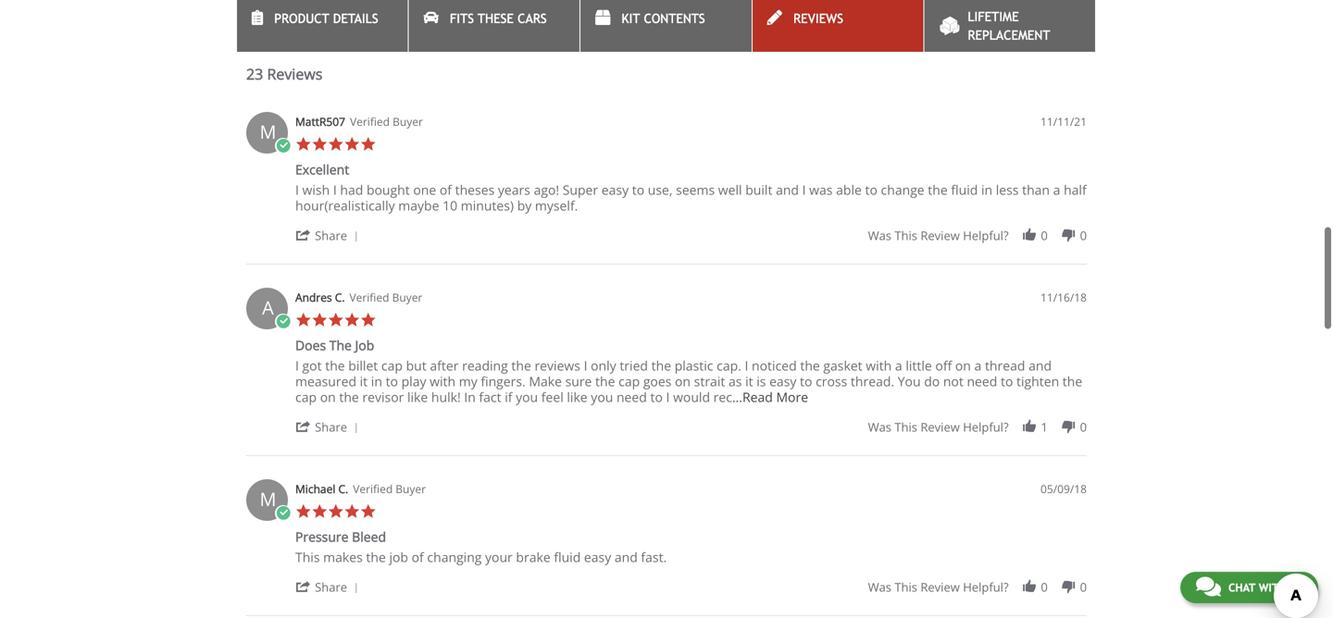 Task type: vqa. For each thing, say whether or not it's contained in the screenshot.
the a within the the Excellent I wish I had bought one of theses years ago! Super easy to use, seems well built and I was able to change the fluid in less than a half hour(realistically maybe 10 minutes) by myself.
yes



Task type: describe. For each thing, give the bounding box(es) containing it.
group for pressure bleed this makes the job of changing your brake fluid easy and fast.
[[868, 579, 1087, 596]]

revisor
[[362, 389, 404, 406]]

billet
[[348, 357, 378, 375]]

review date 11/16/18 element
[[1041, 290, 1087, 306]]

pressure
[[295, 528, 349, 546]]

2 you from the left
[[591, 389, 613, 406]]

got
[[302, 357, 322, 375]]

2 like from the left
[[567, 389, 588, 406]]

half
[[1064, 181, 1087, 199]]

to left use,
[[632, 181, 644, 199]]

was this review helpful? for pressure bleed this makes the job of changing your brake fluid easy and fast.
[[868, 579, 1009, 596]]

to left cross
[[800, 373, 812, 390]]

verified buyer heading for excellent
[[350, 114, 423, 130]]

1 vertical spatial reviews
[[267, 64, 323, 84]]

had
[[340, 181, 363, 199]]

is
[[757, 373, 766, 390]]

1 you from the left
[[516, 389, 538, 406]]

details
[[333, 11, 378, 26]]

i left got
[[295, 357, 299, 375]]

excellent heading
[[295, 161, 349, 182]]

replacement
[[968, 28, 1050, 43]]

seperator image for a
[[351, 423, 362, 434]]

would
[[673, 389, 710, 406]]

gasket
[[823, 357, 863, 375]]

i left wish
[[295, 181, 299, 199]]

2 helpful? from the top
[[963, 419, 1009, 436]]

share image for a
[[295, 419, 312, 435]]

reading
[[462, 357, 508, 375]]

hour(realistically
[[295, 197, 395, 214]]

share image for m
[[295, 579, 312, 595]]

images & videos image
[[464, 0, 667, 20]]

2 group from the top
[[868, 419, 1087, 436]]

1 horizontal spatial with
[[866, 357, 892, 375]]

chat with us link
[[1180, 572, 1318, 604]]

was
[[809, 181, 833, 199]]

and inside pressure bleed this makes the job of changing your brake fluid easy and fast.
[[615, 549, 638, 566]]

0 right vote up review by michael c. on  9 may 2018 image
[[1041, 579, 1048, 596]]

easy inside pressure bleed this makes the job of changing your brake fluid easy and fast.
[[584, 549, 611, 566]]

23
[[246, 64, 263, 84]]

share button for i wish i had bought one of theses years ago! super easy to use, seems well built and i was able to change the fluid in less than a half hour(realistically maybe 10 minutes) by myself.
[[295, 227, 365, 244]]

circle checkmark image
[[275, 138, 291, 154]]

m for excellent i wish i had bought one of theses years ago! super easy to use, seems well built and i was able to change the fluid in less than a half hour(realistically maybe 10 minutes) by myself.
[[260, 119, 276, 145]]

one
[[413, 181, 436, 199]]

michael
[[295, 482, 335, 497]]

verified buyer heading for does the job
[[349, 290, 422, 306]]

this for pressure bleed this makes the job of changing your brake fluid easy and fast.
[[895, 579, 917, 596]]

not
[[943, 373, 964, 390]]

kit
[[622, 11, 640, 26]]

2 horizontal spatial with
[[1259, 581, 1286, 594]]

fast.
[[641, 549, 667, 566]]

seperator image
[[351, 232, 362, 243]]

andres
[[295, 290, 332, 305]]

job
[[355, 337, 374, 354]]

2 horizontal spatial on
[[955, 357, 971, 375]]

contents
[[644, 11, 705, 26]]

mattr507 verified buyer
[[295, 114, 423, 129]]

do
[[924, 373, 940, 390]]

2 was from the top
[[868, 419, 892, 436]]

fluid inside pressure bleed this makes the job of changing your brake fluid easy and fast.
[[554, 549, 581, 566]]

i got the billet cap but after reading the reviews i only tried the plastic cap. i noticed the gasket with a little off on a thread and measured it in to play with my fingers. make sure the cap goes on strait as it is easy to cross thread. you do not need to tighten the cap on the revisor like hulk! in fact if you feel like you need to i would rec
[[295, 357, 1082, 406]]

share for i got the billet cap but after reading the reviews i only tried the plastic cap. i noticed the gasket with a little off on a thread and measured it in to play with my fingers. make sure the cap goes on strait as it is easy to cross thread. you do not need to tighten the cap on the revisor like hulk! in fact if you feel like you need to i would rec
[[315, 419, 347, 436]]

0 horizontal spatial with
[[430, 373, 456, 390]]

us
[[1289, 581, 1303, 594]]

1 horizontal spatial cap
[[381, 357, 403, 375]]

a
[[262, 295, 274, 320]]

review for pressure bleed this makes the job of changing your brake fluid easy and fast.
[[921, 579, 960, 596]]

and inside excellent i wish i had bought one of theses years ago! super easy to use, seems well built and i was able to change the fluid in less than a half hour(realistically maybe 10 minutes) by myself.
[[776, 181, 799, 199]]

easy inside the i got the billet cap but after reading the reviews i only tried the plastic cap. i noticed the gasket with a little off on a thread and measured it in to play with my fingers. make sure the cap goes on strait as it is easy to cross thread. you do not need to tighten the cap on the revisor like hulk! in fact if you feel like you need to i would rec
[[769, 373, 797, 390]]

rating image
[[246, 0, 450, 20]]

strait
[[694, 373, 725, 390]]

product
[[274, 11, 329, 26]]

fits these cars
[[450, 11, 547, 26]]

cross
[[816, 373, 847, 390]]

noticed
[[752, 357, 797, 375]]

vote down review by andres c. on 16 nov 2018 image
[[1060, 419, 1077, 435]]

job
[[389, 549, 408, 566]]

i right cap.
[[745, 357, 748, 375]]

lifetime
[[968, 9, 1019, 24]]

tab panel containing m
[[237, 103, 1096, 618]]

0 horizontal spatial cap
[[295, 389, 317, 406]]

2 this from the top
[[895, 419, 917, 436]]

plastic
[[675, 357, 713, 375]]

1 horizontal spatial a
[[974, 357, 982, 375]]

the down does the job
[[325, 357, 345, 375]]

able
[[836, 181, 862, 199]]

myself.
[[535, 197, 578, 214]]

the inside pressure bleed this makes the job of changing your brake fluid easy and fast.
[[366, 549, 386, 566]]

star image down mattr507 verified buyer at left top
[[344, 136, 360, 152]]

change
[[881, 181, 925, 199]]

off
[[935, 357, 952, 375]]

0 horizontal spatial a
[[895, 357, 902, 375]]

only
[[591, 357, 616, 375]]

0 horizontal spatial on
[[320, 389, 336, 406]]

easy inside excellent i wish i had bought one of theses years ago! super easy to use, seems well built and i was able to change the fluid in less than a half hour(realistically maybe 10 minutes) by myself.
[[602, 181, 629, 199]]

verified buyer heading for pressure bleed
[[353, 482, 426, 497]]

chat with us
[[1228, 581, 1303, 594]]

more
[[776, 389, 808, 406]]

...read more
[[732, 389, 808, 406]]

product details link
[[237, 0, 408, 52]]

of inside pressure bleed this makes the job of changing your brake fluid easy and fast.
[[412, 549, 424, 566]]

of inside excellent i wish i had bought one of theses years ago! super easy to use, seems well built and i was able to change the fluid in less than a half hour(realistically maybe 10 minutes) by myself.
[[440, 181, 452, 199]]

share button for this makes the job of changing your brake fluid easy and fast.
[[295, 578, 365, 596]]

star image up does the job
[[328, 312, 344, 328]]

kit contents link
[[581, 0, 752, 52]]

review for excellent i wish i had bought one of theses years ago! super easy to use, seems well built and i was able to change the fluid in less than a half hour(realistically maybe 10 minutes) by myself.
[[921, 227, 960, 244]]

the right tried on the bottom left of page
[[651, 357, 671, 375]]

product details
[[274, 11, 378, 26]]

to right the 'able'
[[865, 181, 878, 199]]

23 reviews
[[246, 64, 323, 84]]

pressure bleed heading
[[295, 528, 386, 550]]

to left play
[[386, 373, 398, 390]]

m for pressure bleed this makes the job of changing your brake fluid easy and fast.
[[260, 487, 276, 512]]

vote up review by mattr507 on 11 nov 2021 image
[[1021, 227, 1038, 244]]

review date 05/09/18 element
[[1041, 482, 1087, 497]]

helpful? for pressure bleed this makes the job of changing your brake fluid easy and fast.
[[963, 579, 1009, 596]]

group for excellent i wish i had bought one of theses years ago! super easy to use, seems well built and i was able to change the fluid in less than a half hour(realistically maybe 10 minutes) by myself.
[[868, 227, 1087, 244]]

pressure bleed this makes the job of changing your brake fluid easy and fast.
[[295, 528, 667, 566]]

bought
[[367, 181, 410, 199]]

sure
[[565, 373, 592, 390]]

0 right vote up review by mattr507 on 11 nov 2021 image
[[1041, 227, 1048, 244]]

share for this makes the job of changing your brake fluid easy and fast.
[[315, 579, 347, 596]]

play
[[401, 373, 426, 390]]

0 for i got the billet cap but after reading the reviews i only tried the plastic cap. i noticed the gasket with a little off on a thread and measured it in to play with my fingers. make sure the cap goes on strait as it is easy to cross thread. you do not need to tighten the cap on the revisor like hulk! in fact if you feel like you need to i would rec
[[1080, 419, 1087, 436]]

tried
[[620, 357, 648, 375]]

you
[[898, 373, 921, 390]]

the right tighten
[[1063, 373, 1082, 390]]

share for i wish i had bought one of theses years ago! super easy to use, seems well built and i was able to change the fluid in less than a half hour(realistically maybe 10 minutes) by myself.
[[315, 227, 347, 244]]

the left revisor
[[339, 389, 359, 406]]

verified for m
[[353, 482, 393, 497]]

0 for i wish i had bought one of theses years ago! super easy to use, seems well built and i was able to change the fluid in less than a half hour(realistically maybe 10 minutes) by myself.
[[1080, 227, 1087, 244]]

your
[[485, 549, 513, 566]]

but
[[406, 357, 427, 375]]



Task type: locate. For each thing, give the bounding box(es) containing it.
0 horizontal spatial need
[[617, 389, 647, 406]]

seperator image for m
[[351, 583, 362, 595]]

0 vertical spatial easy
[[602, 181, 629, 199]]

it left is
[[745, 373, 753, 390]]

share
[[315, 227, 347, 244], [315, 419, 347, 436], [315, 579, 347, 596]]

1 vertical spatial share image
[[295, 579, 312, 595]]

years
[[498, 181, 530, 199]]

2 horizontal spatial cap
[[619, 373, 640, 390]]

2 vertical spatial verified
[[353, 482, 393, 497]]

2 vertical spatial share
[[315, 579, 347, 596]]

star image
[[312, 136, 328, 152], [344, 136, 360, 152], [328, 312, 344, 328], [328, 504, 344, 520]]

1 vertical spatial helpful?
[[963, 419, 1009, 436]]

cap left "but"
[[381, 357, 403, 375]]

2 seperator image from the top
[[351, 583, 362, 595]]

make
[[529, 373, 562, 390]]

1 vertical spatial share
[[315, 419, 347, 436]]

1 vertical spatial circle checkmark image
[[275, 506, 291, 522]]

excellent
[[295, 161, 349, 178]]

was this review helpful? down change
[[868, 227, 1009, 244]]

0 horizontal spatial and
[[615, 549, 638, 566]]

1 vertical spatial of
[[412, 549, 424, 566]]

share down measured
[[315, 419, 347, 436]]

2 horizontal spatial a
[[1053, 181, 1060, 199]]

0 horizontal spatial in
[[371, 373, 382, 390]]

was this review helpful? for excellent i wish i had bought one of theses years ago! super easy to use, seems well built and i was able to change the fluid in less than a half hour(realistically maybe 10 minutes) by myself.
[[868, 227, 1009, 244]]

to left tighten
[[1001, 373, 1013, 390]]

it down job
[[360, 373, 368, 390]]

does the job heading
[[295, 337, 374, 358]]

review down change
[[921, 227, 960, 244]]

05/09/18
[[1041, 482, 1087, 497]]

the up the if
[[511, 357, 531, 375]]

0 right vote down review by andres c. on 16 nov 2018 icon
[[1080, 419, 1087, 436]]

reviews link
[[752, 0, 923, 52]]

i left only
[[584, 357, 587, 375]]

0 vertical spatial share button
[[295, 227, 365, 244]]

share image down this
[[295, 579, 312, 595]]

2 share image from the top
[[295, 579, 312, 595]]

1 share image from the top
[[295, 419, 312, 435]]

share left seperator image at the left
[[315, 227, 347, 244]]

1 was this review helpful? from the top
[[868, 227, 1009, 244]]

review left vote up review by michael c. on  9 may 2018 image
[[921, 579, 960, 596]]

0 horizontal spatial like
[[407, 389, 428, 406]]

1 vertical spatial review
[[921, 419, 960, 436]]

with left my
[[430, 373, 456, 390]]

comments image
[[1196, 576, 1221, 598]]

star image
[[295, 136, 312, 152], [328, 136, 344, 152], [360, 136, 376, 152], [295, 312, 312, 328], [312, 312, 328, 328], [344, 312, 360, 328], [360, 312, 376, 328], [295, 504, 312, 520], [312, 504, 328, 520], [344, 504, 360, 520], [360, 504, 376, 520]]

you
[[516, 389, 538, 406], [591, 389, 613, 406]]

group
[[868, 227, 1087, 244], [868, 419, 1087, 436], [868, 579, 1087, 596]]

to
[[632, 181, 644, 199], [865, 181, 878, 199], [386, 373, 398, 390], [800, 373, 812, 390], [1001, 373, 1013, 390], [650, 389, 663, 406]]

fluid right the brake
[[554, 549, 581, 566]]

easy right super
[[602, 181, 629, 199]]

buyer up job
[[396, 482, 426, 497]]

1 horizontal spatial you
[[591, 389, 613, 406]]

share button down makes
[[295, 578, 365, 596]]

like
[[407, 389, 428, 406], [567, 389, 588, 406]]

the
[[329, 337, 352, 354]]

1 m from the top
[[260, 119, 276, 145]]

1 vertical spatial was
[[868, 419, 892, 436]]

buyer up "one"
[[393, 114, 423, 129]]

0 vertical spatial and
[[776, 181, 799, 199]]

this for excellent i wish i had bought one of theses years ago! super easy to use, seems well built and i was able to change the fluid in less than a half hour(realistically maybe 10 minutes) by myself.
[[895, 227, 917, 244]]

verified
[[350, 114, 390, 129], [349, 290, 389, 305], [353, 482, 393, 497]]

to left would
[[650, 389, 663, 406]]

helpful?
[[963, 227, 1009, 244], [963, 419, 1009, 436], [963, 579, 1009, 596]]

1
[[1041, 419, 1048, 436]]

share image down measured
[[295, 419, 312, 435]]

a left little
[[895, 357, 902, 375]]

helpful? left the vote up review by andres c. on 16 nov 2018 icon
[[963, 419, 1009, 436]]

m left mattr507
[[260, 119, 276, 145]]

the inside excellent i wish i had bought one of theses years ago! super easy to use, seems well built and i was able to change the fluid in less than a half hour(realistically maybe 10 minutes) by myself.
[[928, 181, 948, 199]]

vote up review by michael c. on  9 may 2018 image
[[1021, 579, 1038, 595]]

vote down review by mattr507 on 11 nov 2021 image
[[1060, 227, 1077, 244]]

buyer for m
[[396, 482, 426, 497]]

by
[[517, 197, 532, 214]]

1 like from the left
[[407, 389, 428, 406]]

2 was this review helpful? from the top
[[868, 419, 1009, 436]]

1 this from the top
[[895, 227, 917, 244]]

seperator image down makes
[[351, 583, 362, 595]]

the
[[928, 181, 948, 199], [325, 357, 345, 375], [511, 357, 531, 375], [651, 357, 671, 375], [800, 357, 820, 375], [595, 373, 615, 390], [1063, 373, 1082, 390], [339, 389, 359, 406], [366, 549, 386, 566]]

0 vertical spatial verified
[[350, 114, 390, 129]]

fits
[[450, 11, 474, 26]]

in left less
[[981, 181, 993, 199]]

use,
[[648, 181, 673, 199]]

1 helpful? from the top
[[963, 227, 1009, 244]]

1 circle checkmark image from the top
[[275, 314, 291, 330]]

0 vertical spatial share
[[315, 227, 347, 244]]

verified buyer heading
[[350, 114, 423, 130], [349, 290, 422, 306], [353, 482, 426, 497]]

0 vertical spatial was this review helpful?
[[868, 227, 1009, 244]]

verified buyer heading up bleed
[[353, 482, 426, 497]]

feel
[[541, 389, 564, 406]]

star image up the pressure bleed heading
[[328, 504, 344, 520]]

verified up job
[[349, 290, 389, 305]]

0 horizontal spatial of
[[412, 549, 424, 566]]

3 group from the top
[[868, 579, 1087, 596]]

with left us
[[1259, 581, 1286, 594]]

these
[[478, 11, 514, 26]]

and right thread
[[1029, 357, 1052, 375]]

2 vertical spatial and
[[615, 549, 638, 566]]

0 vertical spatial verified buyer heading
[[350, 114, 423, 130]]

on right the goes
[[675, 373, 691, 390]]

it
[[360, 373, 368, 390], [745, 373, 753, 390]]

0 vertical spatial group
[[868, 227, 1087, 244]]

3 review from the top
[[921, 579, 960, 596]]

fluid left less
[[951, 181, 978, 199]]

little
[[906, 357, 932, 375]]

1 vertical spatial fluid
[[554, 549, 581, 566]]

circle checkmark image for m
[[275, 506, 291, 522]]

you right the if
[[516, 389, 538, 406]]

cars
[[518, 11, 547, 26]]

verified right mattr507
[[350, 114, 390, 129]]

1 vertical spatial share button
[[295, 418, 365, 436]]

review down do
[[921, 419, 960, 436]]

0 vertical spatial helpful?
[[963, 227, 1009, 244]]

helpful? left vote up review by michael c. on  9 may 2018 image
[[963, 579, 1009, 596]]

0 vertical spatial this
[[895, 227, 917, 244]]

c. for a
[[335, 290, 345, 305]]

1 horizontal spatial on
[[675, 373, 691, 390]]

fluid inside excellent i wish i had bought one of theses years ago! super easy to use, seems well built and i was able to change the fluid in less than a half hour(realistically maybe 10 minutes) by myself.
[[951, 181, 978, 199]]

verified for a
[[349, 290, 389, 305]]

0 vertical spatial share image
[[295, 419, 312, 435]]

star image down mattr507
[[312, 136, 328, 152]]

1 review from the top
[[921, 227, 960, 244]]

thread
[[985, 357, 1025, 375]]

2 vertical spatial was
[[868, 579, 892, 596]]

was for excellent i wish i had bought one of theses years ago! super easy to use, seems well built and i was able to change the fluid in less than a half hour(realistically maybe 10 minutes) by myself.
[[868, 227, 892, 244]]

does the job
[[295, 337, 374, 354]]

...read more button
[[732, 389, 808, 406]]

2 it from the left
[[745, 373, 753, 390]]

2 horizontal spatial and
[[1029, 357, 1052, 375]]

the down bleed
[[366, 549, 386, 566]]

the right change
[[928, 181, 948, 199]]

in inside excellent i wish i had bought one of theses years ago! super easy to use, seems well built and i was able to change the fluid in less than a half hour(realistically maybe 10 minutes) by myself.
[[981, 181, 993, 199]]

1 horizontal spatial like
[[567, 389, 588, 406]]

0 vertical spatial c.
[[335, 290, 345, 305]]

like left hulk!
[[407, 389, 428, 406]]

1 vertical spatial seperator image
[[351, 583, 362, 595]]

1 group from the top
[[868, 227, 1087, 244]]

the left gasket
[[800, 357, 820, 375]]

vote up review by andres c. on 16 nov 2018 image
[[1021, 419, 1038, 435]]

need
[[967, 373, 997, 390], [617, 389, 647, 406]]

...read
[[732, 389, 773, 406]]

share image
[[295, 419, 312, 435], [295, 579, 312, 595]]

theses
[[455, 181, 495, 199]]

1 horizontal spatial fluid
[[951, 181, 978, 199]]

1 share button from the top
[[295, 227, 365, 244]]

share button for i got the billet cap but after reading the reviews i only tried the plastic cap. i noticed the gasket with a little off on a thread and measured it in to play with my fingers. make sure the cap goes on strait as it is easy to cross thread. you do not need to tighten the cap on the revisor like hulk! in fact if you feel like you need to i would rec
[[295, 418, 365, 436]]

2 vertical spatial was this review helpful?
[[868, 579, 1009, 596]]

verified buyer heading right mattr507
[[350, 114, 423, 130]]

i left would
[[666, 389, 670, 406]]

rec
[[713, 389, 732, 406]]

m left michael
[[260, 487, 276, 512]]

2 m from the top
[[260, 487, 276, 512]]

brake
[[516, 549, 551, 566]]

easy right is
[[769, 373, 797, 390]]

in inside the i got the billet cap but after reading the reviews i only tried the plastic cap. i noticed the gasket with a little off on a thread and measured it in to play with my fingers. make sure the cap goes on strait as it is easy to cross thread. you do not need to tighten the cap on the revisor like hulk! in fact if you feel like you need to i would rec
[[371, 373, 382, 390]]

0 vertical spatial in
[[981, 181, 993, 199]]

seems
[[676, 181, 715, 199]]

1 was from the top
[[868, 227, 892, 244]]

2 vertical spatial group
[[868, 579, 1087, 596]]

3 was this review helpful? from the top
[[868, 579, 1009, 596]]

bleed
[[352, 528, 386, 546]]

0 horizontal spatial it
[[360, 373, 368, 390]]

11/11/21
[[1041, 114, 1087, 129]]

cap left the goes
[[619, 373, 640, 390]]

0 horizontal spatial you
[[516, 389, 538, 406]]

1 vertical spatial c.
[[338, 482, 348, 497]]

1 vertical spatial verified buyer heading
[[349, 290, 422, 306]]

c. for m
[[338, 482, 348, 497]]

0 horizontal spatial fluid
[[554, 549, 581, 566]]

1 horizontal spatial and
[[776, 181, 799, 199]]

cap.
[[717, 357, 741, 375]]

a left half
[[1053, 181, 1060, 199]]

changing
[[427, 549, 482, 566]]

built
[[745, 181, 773, 199]]

was
[[868, 227, 892, 244], [868, 419, 892, 436], [868, 579, 892, 596]]

2 vertical spatial verified buyer heading
[[353, 482, 426, 497]]

and inside the i got the billet cap but after reading the reviews i only tried the plastic cap. i noticed the gasket with a little off on a thread and measured it in to play with my fingers. make sure the cap goes on strait as it is easy to cross thread. you do not need to tighten the cap on the revisor like hulk! in fact if you feel like you need to i would rec
[[1029, 357, 1052, 375]]

in
[[981, 181, 993, 199], [371, 373, 382, 390]]

thread.
[[851, 373, 894, 390]]

of right job
[[412, 549, 424, 566]]

if
[[505, 389, 512, 406]]

does
[[295, 337, 326, 354]]

3 share button from the top
[[295, 578, 365, 596]]

share button down hour(realistically
[[295, 227, 365, 244]]

excellent i wish i had bought one of theses years ago! super easy to use, seems well built and i was able to change the fluid in less than a half hour(realistically maybe 10 minutes) by myself.
[[295, 161, 1087, 214]]

and right built
[[776, 181, 799, 199]]

vote down review by michael c. on  9 may 2018 image
[[1060, 579, 1077, 595]]

measured
[[295, 373, 356, 390]]

as
[[729, 373, 742, 390]]

3 was from the top
[[868, 579, 892, 596]]

helpful? for excellent i wish i had bought one of theses years ago! super easy to use, seems well built and i was able to change the fluid in less than a half hour(realistically maybe 10 minutes) by myself.
[[963, 227, 1009, 244]]

1 vertical spatial and
[[1029, 357, 1052, 375]]

wish
[[302, 181, 330, 199]]

cap
[[381, 357, 403, 375], [619, 373, 640, 390], [295, 389, 317, 406]]

2 circle checkmark image from the top
[[275, 506, 291, 522]]

less
[[996, 181, 1019, 199]]

share down makes
[[315, 579, 347, 596]]

and left fast.
[[615, 549, 638, 566]]

verified buyer heading up job
[[349, 290, 422, 306]]

in left play
[[371, 373, 382, 390]]

with left you
[[866, 357, 892, 375]]

easy left fast.
[[584, 549, 611, 566]]

2 share button from the top
[[295, 418, 365, 436]]

helpful? left vote up review by mattr507 on 11 nov 2021 image
[[963, 227, 1009, 244]]

2 vertical spatial this
[[895, 579, 917, 596]]

i left was
[[802, 181, 806, 199]]

share button down measured
[[295, 418, 365, 436]]

need right not
[[967, 373, 997, 390]]

lifetime replacement
[[968, 9, 1050, 43]]

0 for this makes the job of changing your brake fluid easy and fast.
[[1080, 579, 1087, 596]]

10
[[443, 197, 457, 214]]

c. right "andres"
[[335, 290, 345, 305]]

need down tried on the bottom left of page
[[617, 389, 647, 406]]

hulk!
[[431, 389, 461, 406]]

1 horizontal spatial reviews
[[793, 11, 843, 26]]

was this review helpful? down do
[[868, 419, 1009, 436]]

0 vertical spatial of
[[440, 181, 452, 199]]

1 vertical spatial m
[[260, 487, 276, 512]]

was this review helpful? left vote up review by michael c. on  9 may 2018 image
[[868, 579, 1009, 596]]

fact
[[479, 389, 501, 406]]

a
[[1053, 181, 1060, 199], [895, 357, 902, 375], [974, 357, 982, 375]]

a left thread
[[974, 357, 982, 375]]

2 vertical spatial share button
[[295, 578, 365, 596]]

super
[[563, 181, 598, 199]]

in
[[464, 389, 476, 406]]

verified up bleed
[[353, 482, 393, 497]]

a inside excellent i wish i had bought one of theses years ago! super easy to use, seems well built and i was able to change the fluid in less than a half hour(realistically maybe 10 minutes) by myself.
[[1053, 181, 1060, 199]]

1 vertical spatial was this review helpful?
[[868, 419, 1009, 436]]

0 right the vote down review by michael c. on  9 may 2018 image
[[1080, 579, 1087, 596]]

2 vertical spatial helpful?
[[963, 579, 1009, 596]]

than
[[1022, 181, 1050, 199]]

0 vertical spatial fluid
[[951, 181, 978, 199]]

fingers.
[[481, 373, 526, 390]]

on right 'off'
[[955, 357, 971, 375]]

minutes)
[[461, 197, 514, 214]]

3 helpful? from the top
[[963, 579, 1009, 596]]

well
[[718, 181, 742, 199]]

0 vertical spatial buyer
[[393, 114, 423, 129]]

0 vertical spatial review
[[921, 227, 960, 244]]

you down only
[[591, 389, 613, 406]]

of
[[440, 181, 452, 199], [412, 549, 424, 566]]

buyer for a
[[392, 290, 422, 305]]

seperator image down measured
[[351, 423, 362, 434]]

1 vertical spatial buyer
[[392, 290, 422, 305]]

0 vertical spatial reviews
[[793, 11, 843, 26]]

1 vertical spatial this
[[895, 419, 917, 436]]

1 it from the left
[[360, 373, 368, 390]]

3 share from the top
[[315, 579, 347, 596]]

goes
[[643, 373, 672, 390]]

1 vertical spatial verified
[[349, 290, 389, 305]]

buyer up "but"
[[392, 290, 422, 305]]

reviews
[[793, 11, 843, 26], [267, 64, 323, 84]]

circle checkmark image for a
[[275, 314, 291, 330]]

1 horizontal spatial of
[[440, 181, 452, 199]]

the right the sure
[[595, 373, 615, 390]]

lifetime replacement link
[[924, 0, 1095, 52]]

cap down got
[[295, 389, 317, 406]]

was for pressure bleed this makes the job of changing your brake fluid easy and fast.
[[868, 579, 892, 596]]

tab panel
[[237, 103, 1096, 618]]

1 seperator image from the top
[[351, 423, 362, 434]]

1 vertical spatial group
[[868, 419, 1087, 436]]

2 vertical spatial easy
[[584, 549, 611, 566]]

3 this from the top
[[895, 579, 917, 596]]

c.
[[335, 290, 345, 305], [338, 482, 348, 497]]

mattr507
[[295, 114, 345, 129]]

andres c. verified buyer
[[295, 290, 422, 305]]

0 right vote down review by mattr507 on 11 nov 2021 image
[[1080, 227, 1087, 244]]

c. right michael
[[338, 482, 348, 497]]

2 vertical spatial buyer
[[396, 482, 426, 497]]

1 horizontal spatial in
[[981, 181, 993, 199]]

seperator image
[[351, 423, 362, 434], [351, 583, 362, 595]]

maybe
[[398, 197, 439, 214]]

circle checkmark image
[[275, 314, 291, 330], [275, 506, 291, 522]]

1 horizontal spatial it
[[745, 373, 753, 390]]

0 horizontal spatial reviews
[[267, 64, 323, 84]]

2 vertical spatial review
[[921, 579, 960, 596]]

1 vertical spatial in
[[371, 373, 382, 390]]

kit contents
[[622, 11, 705, 26]]

2 share from the top
[[315, 419, 347, 436]]

2 review from the top
[[921, 419, 960, 436]]

fits these cars link
[[409, 0, 580, 52]]

reviews
[[535, 357, 580, 375]]

review date 11/11/21 element
[[1041, 114, 1087, 130]]

i left had
[[333, 181, 337, 199]]

like right feel
[[567, 389, 588, 406]]

after
[[430, 357, 459, 375]]

michael c. verified buyer
[[295, 482, 426, 497]]

0 vertical spatial seperator image
[[351, 423, 362, 434]]

of right "one"
[[440, 181, 452, 199]]

0 vertical spatial circle checkmark image
[[275, 314, 291, 330]]

m
[[260, 119, 276, 145], [260, 487, 276, 512]]

1 horizontal spatial need
[[967, 373, 997, 390]]

0 vertical spatial was
[[868, 227, 892, 244]]

1 share from the top
[[315, 227, 347, 244]]

ago!
[[534, 181, 559, 199]]

1 vertical spatial easy
[[769, 373, 797, 390]]

0 vertical spatial m
[[260, 119, 276, 145]]

this
[[895, 227, 917, 244], [895, 419, 917, 436], [895, 579, 917, 596]]

on down got
[[320, 389, 336, 406]]

my
[[459, 373, 477, 390]]

share image
[[295, 227, 312, 244]]



